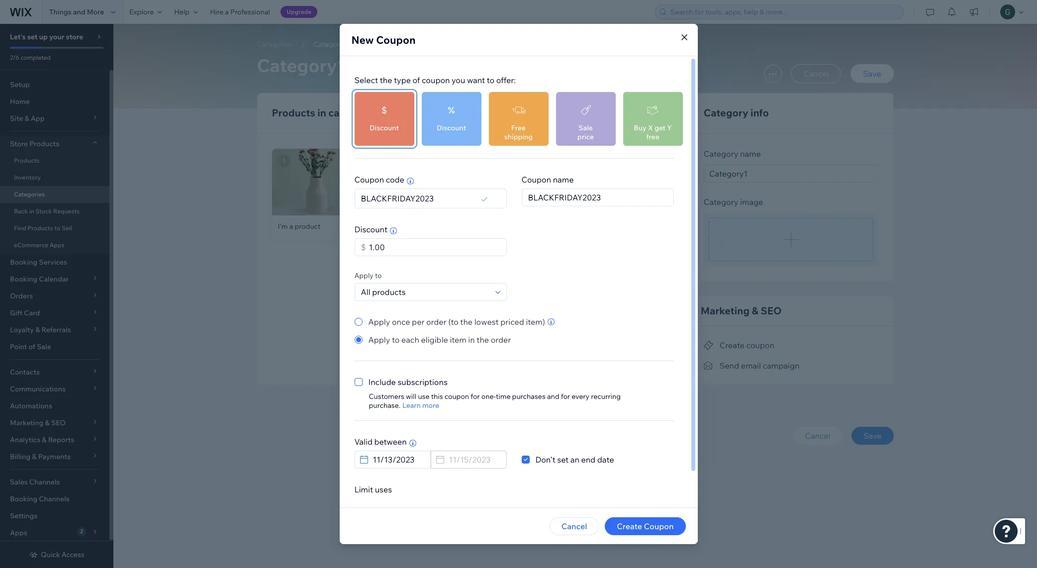 Task type: vqa. For each thing, say whether or not it's contained in the screenshot.
tech
no



Task type: describe. For each thing, give the bounding box(es) containing it.
products in category 2
[[272, 106, 382, 119]]

back
[[14, 207, 28, 215]]

sell
[[62, 224, 72, 232]]

settings
[[10, 511, 38, 520]]

apply to each eligible item in the order
[[368, 335, 511, 345]]

don't
[[536, 455, 556, 465]]

2 horizontal spatial the
[[477, 335, 489, 345]]

learn
[[402, 401, 421, 410]]

find products to sell
[[14, 224, 72, 232]]

&
[[752, 304, 759, 317]]

campaign
[[763, 361, 800, 371]]

apply for apply once per order (to the lowest priced item)
[[368, 317, 390, 327]]

select the type of coupon you want to offer:
[[354, 75, 516, 85]]

more
[[87, 7, 104, 16]]

valid
[[354, 437, 373, 447]]

0 vertical spatial the
[[380, 75, 392, 85]]

booking for booking channels
[[10, 495, 37, 503]]

Don't set an end date checkbox
[[522, 454, 614, 466]]

learn more link
[[402, 401, 439, 410]]

1 vertical spatial save button
[[852, 427, 894, 445]]

of inside "sidebar" element
[[29, 342, 35, 351]]

email
[[741, 361, 761, 371]]

add products
[[606, 108, 659, 118]]

set for don't
[[557, 455, 569, 465]]

1 vertical spatial category1
[[257, 54, 346, 77]]

1 vertical spatial cancel
[[805, 431, 831, 441]]

categories inside "sidebar" element
[[14, 191, 45, 198]]

setup
[[10, 80, 30, 89]]

create coupon
[[617, 521, 674, 531]]

want
[[467, 75, 485, 85]]

add
[[608, 108, 624, 118]]

to left each
[[392, 335, 400, 345]]

new coupon
[[351, 33, 416, 46]]

coupon inside button
[[644, 521, 674, 531]]

priced
[[501, 317, 524, 327]]

and inside customers will use this coupon for one-time purchases and for every recurring purchase.
[[547, 392, 559, 401]]

this
[[431, 392, 443, 401]]

send
[[720, 361, 739, 371]]

add products button
[[602, 108, 659, 118]]

use
[[418, 392, 430, 401]]

0 vertical spatial $
[[382, 105, 387, 115]]

find
[[14, 224, 26, 232]]

discount for %
[[437, 123, 466, 132]]

stock
[[36, 207, 52, 215]]

inventory link
[[0, 169, 109, 186]]

item
[[450, 335, 467, 345]]

store products button
[[0, 135, 109, 152]]

booking channels
[[10, 495, 70, 503]]

customers will use this coupon for one-time purchases and for every recurring purchase.
[[369, 392, 621, 410]]

inventory
[[14, 174, 41, 181]]

products for find products to sell
[[28, 224, 53, 232]]

0 vertical spatial save button
[[851, 64, 894, 83]]

let's
[[10, 32, 26, 41]]

1 horizontal spatial the
[[460, 317, 473, 327]]

2 vertical spatial cancel
[[562, 521, 587, 531]]

promote coupon image
[[704, 341, 714, 350]]

to inside "sidebar" element
[[54, 224, 60, 232]]

purchases
[[512, 392, 546, 401]]

category name
[[704, 149, 761, 159]]

2
[[376, 106, 382, 119]]

find products to sell link
[[0, 220, 109, 237]]

send email campaign button
[[704, 358, 800, 373]]

quick access button
[[29, 550, 84, 559]]

image
[[740, 197, 763, 207]]

0 vertical spatial cancel
[[804, 69, 829, 79]]

1 i'm a product from the left
[[278, 222, 321, 231]]

category
[[328, 106, 371, 119]]

0 horizontal spatial a
[[225, 7, 229, 16]]

help button
[[168, 0, 204, 24]]

settings link
[[0, 507, 109, 524]]

completed
[[21, 54, 51, 61]]

per
[[412, 317, 425, 327]]

marketing & seo
[[701, 304, 782, 317]]

channels
[[39, 495, 70, 503]]

set for let's
[[27, 32, 37, 41]]

type
[[394, 75, 411, 85]]

coupon inside button
[[747, 340, 775, 350]]

you
[[452, 75, 465, 85]]

shipping
[[504, 132, 533, 141]]

automations
[[10, 401, 52, 410]]

offer:
[[496, 75, 516, 85]]

products link
[[0, 152, 109, 169]]

1 vertical spatial categories link
[[0, 186, 109, 203]]

hire
[[210, 7, 223, 16]]

sale price
[[578, 123, 594, 141]]

categories link inside category1 form
[[252, 39, 298, 49]]

category1 form
[[113, 24, 1037, 568]]

home
[[10, 97, 30, 106]]

category info
[[704, 106, 769, 119]]

more
[[422, 401, 439, 410]]

1 vertical spatial order
[[491, 335, 511, 345]]

learn more
[[402, 401, 439, 410]]

Category name text field
[[704, 165, 879, 183]]

professional
[[230, 7, 270, 16]]

store
[[66, 32, 83, 41]]

to up choose one field
[[375, 271, 382, 280]]

create for create coupon
[[720, 340, 745, 350]]

select
[[354, 75, 378, 85]]

apply for apply to
[[354, 271, 374, 280]]

2 i'm a product from the left
[[377, 222, 420, 231]]

between
[[374, 437, 407, 447]]

requests
[[53, 207, 80, 215]]

things
[[49, 7, 71, 16]]

things and more
[[49, 7, 104, 16]]

0 vertical spatial cancel button
[[791, 64, 842, 83]]

coupon name
[[522, 175, 574, 185]]

quick
[[41, 550, 60, 559]]

e.g., Summer sale field
[[525, 189, 670, 206]]

(to
[[448, 317, 459, 327]]

coupon code
[[354, 175, 404, 185]]

apps
[[50, 241, 64, 249]]

1 horizontal spatial a
[[289, 222, 293, 231]]

ecommerce apps link
[[0, 237, 109, 254]]

each
[[401, 335, 419, 345]]

booking services
[[10, 258, 67, 267]]



Task type: locate. For each thing, give the bounding box(es) containing it.
category down category info
[[704, 149, 738, 159]]

0 vertical spatial categories
[[257, 40, 293, 49]]

help
[[174, 7, 190, 16]]

access
[[62, 550, 84, 559]]

the down "lowest"
[[477, 335, 489, 345]]

back in stock requests
[[14, 207, 80, 215]]

in inside category1 form
[[318, 106, 326, 119]]

name down info
[[740, 149, 761, 159]]

apply to
[[354, 271, 382, 280]]

lowest
[[474, 317, 499, 327]]

store
[[10, 139, 28, 148]]

order down "priced" at the bottom
[[491, 335, 511, 345]]

e.g., SUMMERSALE20 field
[[358, 189, 478, 208]]

0 vertical spatial apply
[[354, 271, 374, 280]]

free shipping
[[504, 123, 533, 141]]

1 vertical spatial category
[[704, 149, 738, 159]]

of right the type
[[413, 75, 420, 85]]

name for coupon name
[[553, 175, 574, 185]]

0 horizontal spatial and
[[73, 7, 85, 16]]

2 booking from the top
[[10, 495, 37, 503]]

customers
[[369, 392, 404, 401]]

0 vertical spatial name
[[740, 149, 761, 159]]

and left more
[[73, 7, 85, 16]]

1 vertical spatial of
[[29, 342, 35, 351]]

2 vertical spatial cancel button
[[550, 517, 599, 535]]

0 horizontal spatial create
[[617, 521, 642, 531]]

None field
[[366, 239, 503, 256], [370, 451, 427, 468], [446, 451, 503, 468], [366, 239, 503, 256], [370, 451, 427, 468], [446, 451, 503, 468]]

1 booking from the top
[[10, 258, 37, 267]]

coupon up send email campaign
[[747, 340, 775, 350]]

buy x get y free
[[634, 123, 672, 141]]

booking services link
[[0, 254, 109, 271]]

to right want
[[487, 75, 495, 85]]

categories down upgrade button
[[257, 40, 293, 49]]

0 horizontal spatial i'm
[[278, 222, 288, 231]]

Choose one field
[[358, 284, 492, 300]]

setup link
[[0, 76, 109, 93]]

sale inside "sidebar" element
[[37, 342, 51, 351]]

2 vertical spatial the
[[477, 335, 489, 345]]

for left every
[[561, 392, 570, 401]]

0 horizontal spatial in
[[29, 207, 34, 215]]

category for category name
[[704, 149, 738, 159]]

1 category from the top
[[704, 106, 748, 119]]

1 vertical spatial the
[[460, 317, 473, 327]]

in for back
[[29, 207, 34, 215]]

include
[[368, 377, 396, 387]]

set inside "sidebar" element
[[27, 32, 37, 41]]

end
[[581, 455, 596, 465]]

product
[[295, 222, 321, 231], [394, 222, 420, 231]]

1 horizontal spatial categories link
[[252, 39, 298, 49]]

coupon for select the type of coupon you want to offer:
[[422, 75, 450, 85]]

time
[[496, 392, 511, 401]]

1 for from the left
[[471, 392, 480, 401]]

$ up apply to
[[361, 242, 366, 252]]

and right purchases
[[547, 392, 559, 401]]

0 vertical spatial order
[[426, 317, 447, 327]]

apply for apply to each eligible item in the order
[[368, 335, 390, 345]]

1 vertical spatial categories
[[14, 191, 45, 198]]

one-
[[481, 392, 496, 401]]

i'm a product
[[278, 222, 321, 231], [377, 222, 420, 231]]

automations link
[[0, 398, 109, 414]]

create inside category1 form
[[720, 340, 745, 350]]

in right item
[[468, 335, 475, 345]]

order left (to
[[426, 317, 447, 327]]

0 horizontal spatial i'm a product
[[278, 222, 321, 231]]

up
[[39, 32, 48, 41]]

1 vertical spatial cancel button
[[793, 427, 842, 445]]

let's set up your store
[[10, 32, 83, 41]]

0 vertical spatial booking
[[10, 258, 37, 267]]

0 vertical spatial create
[[720, 340, 745, 350]]

0 horizontal spatial set
[[27, 32, 37, 41]]

1 horizontal spatial order
[[491, 335, 511, 345]]

services
[[39, 258, 67, 267]]

set left the an
[[557, 455, 569, 465]]

the
[[380, 75, 392, 85], [460, 317, 473, 327], [477, 335, 489, 345]]

apply
[[354, 271, 374, 280], [368, 317, 390, 327], [368, 335, 390, 345]]

date
[[597, 455, 614, 465]]

0 vertical spatial and
[[73, 7, 85, 16]]

0 vertical spatial of
[[413, 75, 420, 85]]

category1
[[314, 40, 347, 49], [257, 54, 346, 77]]

1 vertical spatial apply
[[368, 317, 390, 327]]

free
[[646, 132, 660, 141]]

promote newsletter image
[[704, 361, 714, 370]]

Search for tools, apps, help & more... field
[[668, 5, 900, 19]]

of
[[413, 75, 420, 85], [29, 342, 35, 351]]

coupon inside customers will use this coupon for one-time purchases and for every recurring purchase.
[[445, 392, 469, 401]]

name inside category1 form
[[740, 149, 761, 159]]

0 horizontal spatial $
[[361, 242, 366, 252]]

y
[[667, 123, 672, 132]]

1 vertical spatial name
[[553, 175, 574, 185]]

coupon
[[422, 75, 450, 85], [747, 340, 775, 350], [445, 392, 469, 401]]

back in stock requests link
[[0, 203, 109, 220]]

sale inside sale price
[[579, 123, 593, 132]]

booking down ecommerce
[[10, 258, 37, 267]]

x
[[648, 123, 653, 132]]

option group
[[354, 316, 556, 346]]

sidebar element
[[0, 24, 113, 568]]

0 horizontal spatial sale
[[37, 342, 51, 351]]

1 horizontal spatial for
[[561, 392, 570, 401]]

free
[[511, 123, 526, 132]]

booking for booking services
[[10, 258, 37, 267]]

info
[[751, 106, 769, 119]]

1 horizontal spatial sale
[[579, 123, 593, 132]]

1 vertical spatial $
[[361, 242, 366, 252]]

seo
[[761, 304, 782, 317]]

Include subscriptions checkbox
[[354, 376, 448, 388]]

in inside "sidebar" element
[[29, 207, 34, 215]]

1 vertical spatial save
[[864, 431, 882, 441]]

0 vertical spatial in
[[318, 106, 326, 119]]

discount down "2"
[[370, 123, 399, 132]]

in left category at the top left
[[318, 106, 326, 119]]

1 horizontal spatial in
[[318, 106, 326, 119]]

set left up
[[27, 32, 37, 41]]

name for category name
[[740, 149, 761, 159]]

every
[[572, 392, 590, 401]]

to left sell
[[54, 224, 60, 232]]

categories link down upgrade button
[[252, 39, 298, 49]]

0 horizontal spatial categories link
[[0, 186, 109, 203]]

valid between
[[354, 437, 407, 447]]

coupon right this
[[445, 392, 469, 401]]

marketing
[[701, 304, 750, 317]]

discount up apply to
[[354, 224, 388, 234]]

1 horizontal spatial and
[[547, 392, 559, 401]]

create for create coupon
[[617, 521, 642, 531]]

an
[[571, 455, 580, 465]]

coupon for customers will use this coupon for one-time purchases and for every recurring purchase.
[[445, 392, 469, 401]]

buy
[[634, 123, 647, 132]]

category
[[704, 106, 748, 119], [704, 149, 738, 159], [704, 197, 738, 207]]

1 horizontal spatial name
[[740, 149, 761, 159]]

and
[[73, 7, 85, 16], [547, 392, 559, 401]]

1 horizontal spatial i'm
[[377, 222, 387, 231]]

point of sale link
[[0, 338, 109, 355]]

ecommerce apps
[[14, 241, 64, 249]]

booking up settings
[[10, 495, 37, 503]]

1 vertical spatial create
[[617, 521, 642, 531]]

0 horizontal spatial order
[[426, 317, 447, 327]]

the left the type
[[380, 75, 392, 85]]

1 i'm from the left
[[278, 222, 288, 231]]

$
[[382, 105, 387, 115], [361, 242, 366, 252]]

1 horizontal spatial create
[[720, 340, 745, 350]]

2 for from the left
[[561, 392, 570, 401]]

categories inside category1 form
[[257, 40, 293, 49]]

1 horizontal spatial i'm a product
[[377, 222, 420, 231]]

2 i'm from the left
[[377, 222, 387, 231]]

include subscriptions
[[368, 377, 448, 387]]

2 horizontal spatial a
[[389, 222, 392, 231]]

0 horizontal spatial product
[[295, 222, 321, 231]]

hire a professional
[[210, 7, 270, 16]]

category for category info
[[704, 106, 748, 119]]

once
[[392, 317, 410, 327]]

0 vertical spatial save
[[863, 69, 881, 79]]

0 horizontal spatial name
[[553, 175, 574, 185]]

coupon left you
[[422, 75, 450, 85]]

discount for $
[[370, 123, 399, 132]]

1 product from the left
[[295, 222, 321, 231]]

2 vertical spatial category
[[704, 197, 738, 207]]

in
[[318, 106, 326, 119], [29, 207, 34, 215], [468, 335, 475, 345]]

price
[[578, 132, 594, 141]]

0 horizontal spatial of
[[29, 342, 35, 351]]

2 horizontal spatial in
[[468, 335, 475, 345]]

will
[[406, 392, 417, 401]]

category left info
[[704, 106, 748, 119]]

1 vertical spatial booking
[[10, 495, 37, 503]]

2 vertical spatial coupon
[[445, 392, 469, 401]]

point
[[10, 342, 27, 351]]

1 horizontal spatial $
[[382, 105, 387, 115]]

point of sale
[[10, 342, 51, 351]]

products for add products
[[625, 108, 659, 118]]

eligible
[[421, 335, 448, 345]]

None checkbox
[[354, 506, 536, 518]]

1 vertical spatial set
[[557, 455, 569, 465]]

0 horizontal spatial for
[[471, 392, 480, 401]]

category for category image
[[704, 197, 738, 207]]

1 horizontal spatial set
[[557, 455, 569, 465]]

2 product from the left
[[394, 222, 420, 231]]

option group containing apply once per order (to the lowest priced item)
[[354, 316, 556, 346]]

create
[[720, 340, 745, 350], [617, 521, 642, 531]]

booking
[[10, 258, 37, 267], [10, 495, 37, 503]]

ecommerce
[[14, 241, 48, 249]]

apply once per order (to the lowest priced item)
[[368, 317, 545, 327]]

upgrade button
[[281, 6, 317, 18]]

0 vertical spatial sale
[[579, 123, 593, 132]]

$ right "2"
[[382, 105, 387, 115]]

booking channels link
[[0, 491, 109, 507]]

create coupon
[[720, 340, 775, 350]]

0 horizontal spatial categories
[[14, 191, 45, 198]]

in right back
[[29, 207, 34, 215]]

1 vertical spatial and
[[547, 392, 559, 401]]

new
[[351, 33, 374, 46]]

1 horizontal spatial categories
[[257, 40, 293, 49]]

1 vertical spatial sale
[[37, 342, 51, 351]]

categories down inventory
[[14, 191, 45, 198]]

category left "image"
[[704, 197, 738, 207]]

1 vertical spatial in
[[29, 207, 34, 215]]

0 vertical spatial coupon
[[422, 75, 450, 85]]

2 vertical spatial apply
[[368, 335, 390, 345]]

3 category from the top
[[704, 197, 738, 207]]

0 vertical spatial categories link
[[252, 39, 298, 49]]

categories
[[257, 40, 293, 49], [14, 191, 45, 198]]

the right (to
[[460, 317, 473, 327]]

name up e.g., summer sale field
[[553, 175, 574, 185]]

of right point
[[29, 342, 35, 351]]

in for products
[[318, 106, 326, 119]]

1 vertical spatial coupon
[[747, 340, 775, 350]]

2 category from the top
[[704, 149, 738, 159]]

2 vertical spatial in
[[468, 335, 475, 345]]

products
[[272, 106, 315, 119], [625, 108, 659, 118], [29, 139, 59, 148], [14, 157, 40, 164], [28, 224, 53, 232]]

products inside popup button
[[29, 139, 59, 148]]

order
[[426, 317, 447, 327], [491, 335, 511, 345]]

0 horizontal spatial the
[[380, 75, 392, 85]]

don't set an end date
[[536, 455, 614, 465]]

0 vertical spatial category1
[[314, 40, 347, 49]]

0 vertical spatial category
[[704, 106, 748, 119]]

uses
[[375, 485, 392, 495]]

set inside option
[[557, 455, 569, 465]]

products for store products
[[29, 139, 59, 148]]

1 horizontal spatial product
[[394, 222, 420, 231]]

discount down %
[[437, 123, 466, 132]]

explore
[[130, 7, 154, 16]]

for left one-
[[471, 392, 480, 401]]

0 vertical spatial set
[[27, 32, 37, 41]]

hire a professional link
[[204, 0, 276, 24]]

1 horizontal spatial of
[[413, 75, 420, 85]]

create coupon button
[[704, 338, 775, 352]]

categories link up back in stock requests
[[0, 186, 109, 203]]

quick access
[[41, 550, 84, 559]]



